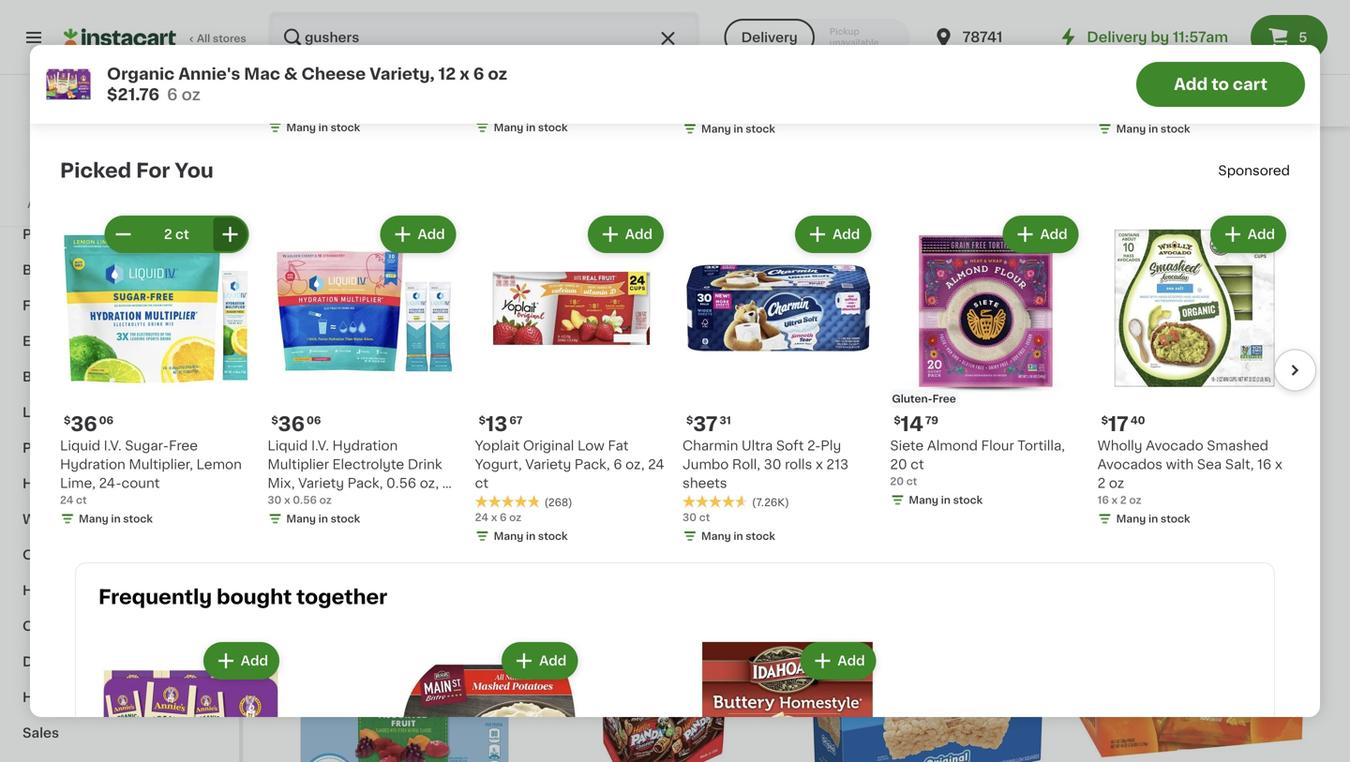 Task type: vqa. For each thing, say whether or not it's contained in the screenshot.
Goods
yes



Task type: describe. For each thing, give the bounding box(es) containing it.
general for general mills fruit by the foot, 48 x .75 oz
[[805, 436, 857, 449]]

care
[[147, 477, 180, 491]]

$ 37 31
[[687, 415, 731, 434]]

foot,
[[975, 436, 1009, 449]]

beer
[[23, 370, 54, 384]]

frequently bought together
[[98, 588, 388, 607]]

gluten-free fruit gushers fruit flavored snacks, variety pack, 42 x 0.8 oz 42 x 0.8 oz
[[281, 418, 517, 483]]

delivery by 11:57am link
[[1057, 26, 1229, 49]]

siete almond flour tortilla, 20 ct 20 ct
[[890, 439, 1065, 487]]

spo for spo
[[1257, 7, 1277, 17]]

yoplait
[[475, 439, 520, 453]]

pepperidge farm goldfish cheddar cracker, 45 x 1 oz
[[475, 49, 649, 81]]

delivery for delivery by 11:57am
[[1087, 30, 1148, 44]]

snacks, inside "fruit gushers fruit flavored snacks, variety pack, 42 x 0.8 oz"
[[728, 436, 779, 449]]

liquid i.v. sugar-free hydration multiplier, lemon lime, 24-count 24 ct
[[60, 439, 242, 506]]

stock down (268)
[[538, 531, 568, 542]]

product group containing 13
[[475, 212, 668, 548]]

& for seafood
[[60, 157, 71, 170]]

ct inside liquid i.v. sugar-free hydration multiplier, lemon lime, 24-count 24 ct
[[76, 495, 87, 506]]

& for cider
[[58, 370, 68, 384]]

stock down fat at the bottom left
[[606, 491, 636, 502]]

$ for liquid i.v. hydration multiplier electrolyte drink mix, variety pack, 0.56 oz, 30 ct
[[271, 416, 278, 426]]

06 for liquid i.v. sugar-free hydration multiplier, lemon lime, 24-count
[[99, 416, 114, 426]]

stock down wholly avocado smashed avocados with sea salt, 16 x 2 oz 16 x 2 oz
[[1161, 514, 1191, 524]]

(7.26k)
[[752, 498, 790, 508]]

6 right 12
[[473, 66, 484, 82]]

fat
[[608, 439, 629, 453]]

1 horizontal spatial 24
[[475, 513, 489, 523]]

stock down results
[[331, 122, 360, 133]]

item carousel region
[[34, 205, 1317, 555]]

membership
[[93, 199, 160, 210]]

cheddar
[[475, 68, 532, 81]]

wine link
[[11, 502, 228, 537]]

candy
[[89, 192, 134, 205]]

flavored inside "fruit gushers fruit flavored snacks, variety pack, 42 x 0.8 oz"
[[668, 436, 725, 449]]

2 horizontal spatial snacks,
[[1155, 413, 1205, 426]]

6 down yogurt, in the bottom left of the page
[[500, 513, 507, 523]]

1 horizontal spatial 0.8
[[401, 454, 422, 468]]

frequently
[[98, 588, 212, 607]]

italian
[[1098, 87, 1138, 100]]

hard beverages link
[[11, 573, 228, 609]]

100% satisfaction guarantee button
[[29, 174, 210, 193]]

100% satisfaction guarantee
[[48, 181, 199, 191]]

0 vertical spatial count
[[1268, 413, 1307, 426]]

snacks
[[23, 192, 72, 205]]

$ for siete almond flour tortilla, 20 ct
[[894, 416, 901, 426]]

stock down siete
[[868, 491, 898, 502]]

5
[[1299, 31, 1308, 44]]

78741 button
[[933, 11, 1045, 64]]

all stores link
[[64, 11, 248, 64]]

paper
[[23, 442, 62, 455]]

liquid i.v. hydration multiplier electrolyte drink mix, variety pack, 0.56 oz, 30 ct
[[268, 439, 460, 509]]

stock down 'liquid i.v. hydration multiplier electrolyte drink mix, variety pack, 0.56 oz, 30 ct'
[[331, 514, 360, 524]]

results
[[281, 81, 360, 100]]

results for "gushers"
[[281, 81, 502, 100]]

get
[[1137, 52, 1155, 62]]

& for candy
[[75, 192, 86, 205]]

wholly avocado smashed avocados with sea salt, 16 x 2 oz 16 x 2 oz
[[1098, 439, 1283, 506]]

charmin ultra soft 2-ply jumbo roll, 30 rolls x 213 sheets
[[683, 439, 849, 490]]

27.5
[[356, 68, 383, 81]]

cleaning & laundry
[[23, 620, 156, 633]]

product group containing 14
[[890, 212, 1083, 512]]

fruit inside general mills fruit by the foot, 48 x .75 oz
[[893, 436, 923, 449]]

0 vertical spatial oz,
[[1225, 413, 1244, 426]]

home goods
[[23, 691, 112, 704]]

x right 'milk'
[[1235, 87, 1242, 100]]

sea
[[1198, 458, 1222, 471]]

x left drink at the bottom left of the page
[[390, 454, 397, 468]]

$ for charmin ultra soft 2-ply jumbo roll, 30 rolls x 213 sheets
[[687, 416, 693, 426]]

gushers inside gluten-free fruit gushers fruit flavored snacks, variety pack, 42 x 0.8 oz 42 x 0.8 oz
[[314, 436, 370, 449]]

flavored inside gluten-free fruit gushers fruit flavored snacks, variety pack, 42 x 0.8 oz 42 x 0.8 oz
[[406, 436, 463, 449]]

view pricing policy
[[64, 162, 164, 172]]

multiplier,
[[129, 458, 193, 471]]

1 vertical spatial nsored
[[1245, 164, 1291, 177]]

.8
[[1209, 413, 1221, 426]]

marinara
[[99, 49, 156, 62]]

product group containing 37
[[683, 212, 875, 548]]

annie's
[[178, 66, 240, 82]]

36 for liquid i.v. hydration multiplier electrolyte drink mix, variety pack, 0.56 oz, 30 ct
[[278, 415, 305, 434]]

gluten-free
[[892, 394, 957, 404]]

bakery link
[[11, 110, 228, 145]]

67
[[510, 416, 523, 426]]

x inside organic annie's mac & cheese variety, 12 x 6 oz $21.76 6 oz
[[460, 66, 470, 82]]

electronics
[[23, 335, 99, 348]]

service type group
[[725, 19, 910, 56]]

all stores
[[197, 33, 246, 44]]

meat & seafood
[[23, 157, 131, 170]]

ct down save
[[175, 228, 189, 241]]

16 down italian
[[1116, 105, 1127, 115]]

fruit right fat at the bottom left
[[635, 436, 665, 449]]

paper goods link
[[11, 431, 228, 466]]

45
[[593, 68, 611, 81]]

gushers inside "fruit gushers fruit flavored snacks, variety pack, 42 x 0.8 oz"
[[576, 436, 632, 449]]

6 down organic
[[167, 87, 178, 103]]

delivery for delivery
[[742, 31, 798, 44]]

16 down sodium
[[1246, 87, 1260, 100]]

goldfish
[[592, 49, 648, 62]]

fruit right yoplait
[[543, 436, 573, 449]]

spo for spo nsored
[[1219, 164, 1245, 177]]

2 ct
[[164, 228, 189, 241]]

pricing
[[92, 162, 129, 172]]

1 vertical spatial 0.56
[[293, 495, 317, 506]]

stock down "(7.26k)"
[[746, 531, 776, 542]]

stock down (1.06k)
[[1130, 453, 1159, 463]]

pets link
[[11, 217, 228, 252]]

16 right salt,
[[1258, 458, 1272, 471]]

i.v. for hydration
[[311, 439, 329, 453]]

soft
[[776, 439, 804, 453]]

variety inside "fruit gushers fruit flavored snacks, variety pack, 42 x 0.8 oz"
[[543, 454, 589, 468]]

x inside pepperidge farm goldfish cheddar cracker, 45 x 1 oz
[[614, 68, 621, 81]]

pepperidge
[[475, 49, 552, 62]]

other goods
[[23, 549, 110, 562]]

drink
[[408, 458, 442, 471]]

laundry
[[100, 620, 156, 633]]

electrolyte
[[333, 458, 404, 471]]

add costco membership to save
[[27, 199, 201, 210]]

yoplait original low fat yogurt, variety pack, 6 oz, 24 ct
[[475, 439, 665, 490]]

2-
[[808, 439, 821, 453]]

pack, inside "fruit gushers fruit flavored snacks, variety pack, 42 x 0.8 oz"
[[592, 454, 628, 468]]

hydration inside liquid i.v. sugar-free hydration multiplier, lemon lime, 24-count 24 ct
[[60, 458, 126, 471]]

0 horizontal spatial to
[[162, 199, 173, 210]]

rao's
[[60, 49, 96, 62]]

fresh veg link
[[1263, 82, 1351, 120]]

31
[[720, 416, 731, 426]]

to inside button
[[1212, 76, 1230, 92]]

with
[[1166, 458, 1194, 471]]

mills for honey
[[323, 49, 353, 62]]

stock down cracker,
[[538, 122, 568, 133]]

fruit up 'multiplier'
[[281, 436, 311, 449]]

$4
[[1157, 52, 1171, 62]]

78741
[[963, 30, 1003, 44]]

honey
[[356, 49, 400, 62]]

best
[[287, 369, 307, 377]]

0.8 inside "fruit gushers fruit flavored snacks, variety pack, 42 x 0.8 oz"
[[662, 454, 684, 468]]

oz inside "fruit gushers fruit flavored snacks, variety pack, 42 x 0.8 oz"
[[687, 454, 702, 468]]

x down 'multiplier'
[[298, 473, 304, 483]]

view
[[64, 162, 89, 172]]

goods for home goods
[[67, 691, 112, 704]]

ct inside 'liquid i.v. hydration multiplier electrolyte drink mix, variety pack, 0.56 oz, 30 ct'
[[268, 496, 281, 509]]

$ for yoplait original low fat yogurt, variety pack, 6 oz, 24 ct
[[479, 416, 486, 426]]

1,
[[1127, 52, 1134, 62]]

16 down avocados
[[1098, 495, 1109, 506]]

low inside columbus low sodium italian dry salame, 2 x 16 oz 2 x 16 oz
[[1169, 68, 1196, 81]]

fresh veg
[[1291, 94, 1351, 107]]

x down all stores
[[219, 49, 226, 62]]

x inside "fruit gushers fruit flavored snacks, variety pack, 42 x 0.8 oz"
[[651, 454, 659, 468]]

veg
[[1329, 94, 1351, 107]]

& for personal
[[71, 477, 82, 491]]

pack, inside gluten-free fruit gushers fruit flavored snacks, variety pack, 42 x 0.8 oz 42 x 0.8 oz
[[331, 454, 366, 468]]

.75
[[805, 454, 824, 468]]

24-
[[99, 477, 122, 490]]

gluten- for gluten-free fruit gushers fruit flavored snacks, variety pack, 42 x 0.8 oz 42 x 0.8 oz
[[283, 418, 324, 429]]

ct down siete
[[911, 458, 924, 471]]

sponsored badge image
[[281, 509, 338, 520]]

stock down health & personal care link
[[123, 514, 153, 524]]

floral
[[23, 299, 60, 312]]

all
[[197, 33, 210, 44]]

low inside "yoplait original low fat yogurt, variety pack, 6 oz, 24 ct"
[[578, 439, 605, 453]]

add inside button
[[1174, 76, 1208, 92]]



Task type: locate. For each thing, give the bounding box(es) containing it.
liquid for liquid i.v. sugar-free hydration multiplier, lemon lime, 24-count 24 ct
[[60, 439, 100, 453]]

0 horizontal spatial count
[[122, 477, 160, 490]]

free for gluten-free fruit gushers fruit flavored snacks, variety pack, 42 x 0.8 oz 42 x 0.8 oz
[[324, 418, 347, 429]]

213
[[827, 458, 849, 471]]

meat & seafood link
[[11, 145, 228, 181]]

100%
[[48, 181, 76, 191]]

mills inside general mills honey nut cheerios, 2 x 27.5 oz
[[323, 49, 353, 62]]

0 horizontal spatial free
[[169, 439, 198, 453]]

in inside button
[[734, 124, 743, 134]]

1 horizontal spatial 28
[[230, 49, 247, 62]]

liquid inside liquid i.v. sugar-free hydration multiplier, lemon lime, 24-count 24 ct
[[60, 439, 100, 453]]

x left 27.5
[[345, 68, 353, 81]]

0 vertical spatial 20
[[890, 458, 908, 471]]

06 up paper goods link
[[99, 416, 114, 426]]

in
[[111, 105, 121, 115], [319, 122, 328, 133], [526, 122, 536, 133], [734, 124, 743, 134], [1149, 124, 1159, 134], [1117, 453, 1127, 463], [332, 491, 342, 502], [594, 491, 604, 502], [856, 491, 865, 502], [941, 495, 951, 506], [111, 514, 121, 524], [319, 514, 328, 524], [1149, 514, 1159, 524], [734, 531, 743, 542], [526, 531, 536, 542]]

personal
[[85, 477, 144, 491]]

hydration inside 'liquid i.v. hydration multiplier electrolyte drink mix, variety pack, 0.56 oz, 30 ct'
[[333, 439, 398, 453]]

2 horizontal spatial oz,
[[1225, 413, 1244, 426]]

picked for you
[[60, 161, 214, 181]]

goods for other goods
[[65, 549, 110, 562]]

42 left drink at the bottom left of the page
[[370, 454, 386, 468]]

30 inside 'liquid i.v. hydration multiplier electrolyte drink mix, variety pack, 0.56 oz, 30 ct'
[[442, 477, 460, 490]]

product group containing welch's fruit snacks, .8 oz, 90 count
[[1066, 132, 1313, 469]]

36 for liquid i.v. sugar-free hydration multiplier, lemon lime, 24-count
[[71, 415, 97, 434]]

1 horizontal spatial $ 36 06
[[271, 415, 321, 434]]

11:57am
[[1173, 30, 1229, 44]]

2 horizontal spatial 0.8
[[662, 454, 684, 468]]

i.v. for sugar-
[[104, 439, 122, 453]]

30 x 0.56 oz
[[268, 495, 332, 506]]

& for laundry
[[86, 620, 97, 633]]

0 vertical spatial hydration
[[333, 439, 398, 453]]

1 vertical spatial goods
[[65, 549, 110, 562]]

general inside general mills honey nut cheerios, 2 x 27.5 oz
[[268, 49, 319, 62]]

& right health
[[71, 477, 82, 491]]

cart
[[1233, 76, 1268, 92]]

add button
[[382, 218, 455, 252], [590, 218, 662, 252], [797, 218, 870, 252], [1005, 218, 1077, 252], [1213, 218, 1285, 252], [1235, 560, 1308, 594], [205, 644, 278, 678], [504, 644, 576, 678], [802, 644, 875, 678]]

1 $ from the left
[[64, 416, 71, 426]]

mills down vegan
[[860, 436, 890, 449]]

1 horizontal spatial 0.56
[[386, 477, 417, 490]]

milk
[[1203, 94, 1231, 107]]

0 horizontal spatial liquid
[[60, 439, 100, 453]]

1 horizontal spatial 36
[[278, 415, 305, 434]]

0.56 inside 'liquid i.v. hydration multiplier electrolyte drink mix, variety pack, 0.56 oz, 30 ct'
[[386, 477, 417, 490]]

$ inside $ 37 31
[[687, 416, 693, 426]]

view pricing policy link
[[64, 159, 175, 174]]

delivery up buy
[[1087, 30, 1148, 44]]

floral link
[[11, 288, 228, 324]]

ct down mix,
[[268, 496, 281, 509]]

1 horizontal spatial gluten-
[[892, 394, 933, 404]]

& right mac
[[284, 66, 298, 82]]

condiments link
[[1034, 82, 1152, 120]]

free up "multiplier,"
[[169, 439, 198, 453]]

x right 48
[[1034, 436, 1041, 449]]

snacks & candy
[[23, 192, 134, 205]]

1 horizontal spatial low
[[1169, 68, 1196, 81]]

13
[[486, 415, 508, 434]]

stock down $21.76
[[123, 105, 153, 115]]

electronics link
[[11, 324, 228, 359]]

24 down yogurt, in the bottom left of the page
[[475, 513, 489, 523]]

0 horizontal spatial low
[[578, 439, 605, 453]]

gluten- up 'multiplier'
[[283, 418, 324, 429]]

1 horizontal spatial delivery
[[1087, 30, 1148, 44]]

0 vertical spatial 0.56
[[386, 477, 417, 490]]

36 up paper goods
[[71, 415, 97, 434]]

liquor link
[[11, 395, 228, 431]]

2 horizontal spatial 42
[[631, 454, 648, 468]]

2 vertical spatial free
[[169, 439, 198, 453]]

buy 1, get $4 off
[[1104, 52, 1189, 62]]

ct down general mills fruit by the foot, 48 x .75 oz
[[907, 477, 918, 487]]

dry
[[1141, 87, 1165, 100]]

0 horizontal spatial oz,
[[420, 477, 439, 490]]

pack, inside "yoplait original low fat yogurt, variety pack, 6 oz, 24 ct"
[[575, 458, 610, 471]]

0 vertical spatial to
[[1212, 76, 1230, 92]]

1 $ 36 06 from the left
[[64, 415, 114, 434]]

1 vertical spatial gluten-
[[283, 418, 324, 429]]

None search field
[[268, 11, 700, 64]]

0 vertical spatial 24
[[648, 458, 665, 471]]

$ 36 06 up 'multiplier'
[[271, 415, 321, 434]]

12
[[439, 66, 456, 82]]

0 vertical spatial gluten-
[[892, 394, 933, 404]]

14
[[901, 415, 924, 434]]

24 left "jumbo"
[[648, 458, 665, 471]]

sales
[[23, 727, 59, 740]]

2 gushers from the left
[[576, 436, 632, 449]]

30 inside 'charmin ultra soft 2-ply jumbo roll, 30 rolls x 213 sheets'
[[764, 458, 782, 471]]

06 for liquid i.v. hydration multiplier electrolyte drink mix, variety pack, 0.56 oz, 30 ct
[[307, 416, 321, 426]]

0 horizontal spatial general
[[268, 49, 319, 62]]

$ up paper goods
[[64, 416, 71, 426]]

free for gluten-free
[[933, 394, 957, 404]]

by
[[1151, 30, 1170, 44]]

snacks, up roll,
[[728, 436, 779, 449]]

low down off
[[1169, 68, 1196, 81]]

1 36 from the left
[[71, 415, 97, 434]]

★★★★★
[[1066, 431, 1132, 444], [1066, 431, 1132, 444], [683, 495, 748, 508], [683, 495, 748, 508], [475, 495, 541, 508], [475, 495, 541, 508]]

oz,
[[1225, 413, 1244, 426], [626, 458, 645, 471], [420, 477, 439, 490]]

decrement quantity of liquid i.v. sugar-free hydration multiplier, lemon lime, 24-count image
[[112, 223, 134, 246]]

$21.14 element
[[805, 386, 1051, 410]]

1 vertical spatial 28
[[78, 86, 91, 97]]

$ inside the $ 13 67
[[479, 416, 486, 426]]

recommended searches element
[[259, 75, 1351, 127]]

1 vertical spatial general
[[805, 436, 857, 449]]

0 horizontal spatial $ 36 06
[[64, 415, 114, 434]]

1 horizontal spatial snacks,
[[728, 436, 779, 449]]

stock down siete almond flour tortilla, 20 ct 20 ct
[[954, 495, 983, 506]]

0 horizontal spatial gluten-
[[283, 418, 324, 429]]

best seller
[[287, 369, 334, 377]]

x inside general mills fruit by the foot, 48 x .75 oz
[[1034, 436, 1041, 449]]

$ up yoplait
[[479, 416, 486, 426]]

for
[[364, 81, 394, 100]]

variety,
[[370, 66, 435, 82]]

nsored down fresh veg link
[[1245, 164, 1291, 177]]

1 20 from the top
[[890, 458, 908, 471]]

x inside general mills honey nut cheerios, 2 x 27.5 oz
[[345, 68, 353, 81]]

avocado
[[1146, 439, 1204, 453]]

i.v.
[[104, 439, 122, 453], [311, 439, 329, 453]]

general up 213
[[805, 436, 857, 449]]

x down avocados
[[1112, 495, 1118, 506]]

salt,
[[1226, 458, 1255, 471]]

1 horizontal spatial general
[[805, 436, 857, 449]]

1 horizontal spatial liquid
[[268, 439, 308, 453]]

snacks, up avocado
[[1155, 413, 1205, 426]]

2 $ from the left
[[687, 416, 693, 426]]

x inside 'charmin ultra soft 2-ply jumbo roll, 30 rolls x 213 sheets'
[[816, 458, 823, 471]]

fruit up (1.06k)
[[1121, 413, 1151, 426]]

ct down the lime,
[[76, 495, 87, 506]]

delivery inside button
[[742, 31, 798, 44]]

0 horizontal spatial 42
[[281, 473, 295, 483]]

spo nsored
[[1219, 164, 1291, 177]]

0 vertical spatial general
[[268, 49, 319, 62]]

1 horizontal spatial count
[[1268, 413, 1307, 426]]

flavored up drink at the bottom left of the page
[[406, 436, 463, 449]]

0 vertical spatial goods
[[65, 442, 110, 455]]

many inside button
[[702, 124, 731, 134]]

2 flavored from the left
[[668, 436, 725, 449]]

42 down 'multiplier'
[[281, 473, 295, 483]]

ct down sheets
[[699, 513, 710, 523]]

count down "multiplier,"
[[122, 477, 160, 490]]

gluten- inside gluten-free fruit gushers fruit flavored snacks, variety pack, 42 x 0.8 oz 42 x 0.8 oz
[[283, 418, 324, 429]]

$ up siete
[[894, 416, 901, 426]]

$ 14 79
[[894, 415, 939, 434]]

28 down rao's
[[78, 86, 91, 97]]

0 horizontal spatial 0.56
[[293, 495, 317, 506]]

2 vertical spatial goods
[[67, 691, 112, 704]]

$ 36 06 up paper goods
[[64, 415, 114, 434]]

pack, inside 'liquid i.v. hydration multiplier electrolyte drink mix, variety pack, 0.56 oz, 30 ct'
[[348, 477, 383, 490]]

0 vertical spatial low
[[1169, 68, 1196, 81]]

x left 1
[[614, 68, 621, 81]]

product group containing 17
[[1098, 212, 1291, 530]]

1 flavored from the left
[[406, 436, 463, 449]]

x down rao's
[[69, 86, 75, 97]]

0 vertical spatial nsored
[[1277, 7, 1313, 17]]

product group
[[281, 132, 528, 525], [543, 132, 790, 508], [805, 132, 1051, 508], [1066, 132, 1313, 469], [60, 212, 253, 530], [268, 212, 460, 530], [475, 212, 668, 548], [683, 212, 875, 548], [890, 212, 1083, 512], [1098, 212, 1291, 530], [281, 555, 528, 763], [543, 555, 790, 763], [805, 555, 1051, 763], [1066, 555, 1313, 763], [98, 639, 283, 763], [397, 639, 582, 763], [696, 639, 880, 763]]

42 inside "fruit gushers fruit flavored snacks, variety pack, 42 x 0.8 oz"
[[631, 454, 648, 468]]

mix,
[[268, 477, 295, 490]]

30
[[764, 458, 782, 471], [442, 477, 460, 490], [268, 495, 282, 506], [683, 513, 697, 523]]

oz, inside 'liquid i.v. hydration multiplier electrolyte drink mix, variety pack, 0.56 oz, 30 ct'
[[420, 477, 439, 490]]

spo down 'milk'
[[1219, 164, 1245, 177]]

general up cheerios,
[[268, 49, 319, 62]]

1 horizontal spatial flavored
[[668, 436, 725, 449]]

1 i.v. from the left
[[104, 439, 122, 453]]

stock down columbus low sodium italian dry salame, 2 x 16 oz 2 x 16 oz
[[1161, 124, 1191, 134]]

variety
[[281, 454, 327, 468], [543, 454, 589, 468], [525, 458, 571, 471], [298, 477, 344, 490]]

cracker,
[[536, 68, 590, 81]]

ct
[[175, 228, 189, 241], [911, 458, 924, 471], [907, 477, 918, 487], [475, 477, 489, 490], [76, 495, 87, 506], [268, 496, 281, 509], [699, 513, 710, 523]]

flavored
[[406, 436, 463, 449], [668, 436, 725, 449]]

avocados
[[1098, 458, 1163, 471]]

16
[[1246, 87, 1260, 100], [1116, 105, 1127, 115], [1258, 458, 1272, 471], [1098, 495, 1109, 506]]

$ 17 40
[[1102, 415, 1146, 434]]

$ up wholly
[[1102, 416, 1109, 426]]

2 36 from the left
[[278, 415, 305, 434]]

4 $ from the left
[[479, 416, 486, 426]]

1 vertical spatial 20
[[890, 477, 904, 487]]

$ 36 06 for liquid i.v. hydration multiplier electrolyte drink mix, variety pack, 0.56 oz, 30 ct
[[271, 415, 321, 434]]

6 down fat at the bottom left
[[614, 458, 622, 471]]

1 vertical spatial spo
[[1219, 164, 1245, 177]]

sugar-
[[125, 439, 169, 453]]

0.8 up sheets
[[662, 454, 684, 468]]

1 vertical spatial 24
[[60, 495, 74, 506]]

0 horizontal spatial 06
[[99, 416, 114, 426]]

1 horizontal spatial 06
[[307, 416, 321, 426]]

1 vertical spatial low
[[578, 439, 605, 453]]

sauce,
[[160, 49, 204, 62]]

x left 213
[[816, 458, 823, 471]]

0.8
[[401, 454, 422, 468], [662, 454, 684, 468], [306, 473, 324, 483]]

0 horizontal spatial 24
[[60, 495, 74, 506]]

vegan
[[878, 418, 912, 429]]

count inside liquid i.v. sugar-free hydration multiplier, lemon lime, 24-count 24 ct
[[122, 477, 160, 490]]

fruit down 14
[[893, 436, 923, 449]]

x right salt,
[[1275, 458, 1283, 471]]

increment quantity of liquid i.v. sugar-free hydration multiplier, lemon lime, 24-count image
[[219, 223, 241, 246]]

x right 12
[[460, 66, 470, 82]]

liquid inside 'liquid i.v. hydration multiplier electrolyte drink mix, variety pack, 0.56 oz, 30 ct'
[[268, 439, 308, 453]]

1 vertical spatial free
[[324, 418, 347, 429]]

flavored down 37
[[668, 436, 725, 449]]

1 gushers from the left
[[314, 436, 370, 449]]

liquid up the lime,
[[60, 439, 100, 453]]

variety inside 'liquid i.v. hydration multiplier electrolyte drink mix, variety pack, 0.56 oz, 30 ct'
[[298, 477, 344, 490]]

mills up cheese
[[323, 49, 353, 62]]

ct down yogurt, in the bottom left of the page
[[475, 477, 489, 490]]

free inside gluten-free fruit gushers fruit flavored snacks, variety pack, 42 x 0.8 oz 42 x 0.8 oz
[[324, 418, 347, 429]]

almond
[[927, 439, 978, 453]]

add to cart
[[1174, 76, 1268, 92]]

low left fat at the bottom left
[[578, 439, 605, 453]]

delivery
[[1087, 30, 1148, 44], [742, 31, 798, 44]]

0 horizontal spatial mills
[[323, 49, 353, 62]]

goods for paper goods
[[65, 442, 110, 455]]

0 vertical spatial mills
[[323, 49, 353, 62]]

1 horizontal spatial free
[[324, 418, 347, 429]]

x down italian
[[1107, 105, 1113, 115]]

wholly
[[1098, 439, 1143, 453]]

liquid up 'multiplier'
[[268, 439, 308, 453]]

$ 13 67
[[479, 415, 523, 434]]

2 06 from the left
[[307, 416, 321, 426]]

1 vertical spatial mills
[[860, 436, 890, 449]]

stock down delivery button
[[746, 124, 776, 134]]

fruit up electrolyte
[[373, 436, 403, 449]]

2 vertical spatial 24
[[475, 513, 489, 523]]

meat
[[23, 157, 57, 170]]

1 horizontal spatial mills
[[860, 436, 890, 449]]

welch's fruit snacks, .8 oz, 90 count
[[1066, 413, 1307, 426]]

& down the beverages
[[86, 620, 97, 633]]

$ 36 06 for liquid i.v. sugar-free hydration multiplier, lemon lime, 24-count
[[64, 415, 114, 434]]

0 horizontal spatial delivery
[[742, 31, 798, 44]]

24 inside liquid i.v. sugar-free hydration multiplier, lemon lime, 24-count 24 ct
[[60, 495, 74, 506]]

5 button
[[1251, 15, 1328, 60]]

variety inside "yoplait original low fat yogurt, variety pack, 6 oz, 24 ct"
[[525, 458, 571, 471]]

0.56
[[386, 477, 417, 490], [293, 495, 317, 506]]

24 inside "yoplait original low fat yogurt, variety pack, 6 oz, 24 ct"
[[648, 458, 665, 471]]

gluten- up 14
[[892, 394, 933, 404]]

picked
[[60, 161, 131, 181]]

& down 100%
[[75, 192, 86, 205]]

1 vertical spatial oz,
[[626, 458, 645, 471]]

x down yogurt, in the bottom left of the page
[[491, 513, 497, 523]]

0.56 down drink at the bottom left of the page
[[386, 477, 417, 490]]

seller
[[309, 369, 334, 377]]

siete
[[890, 439, 924, 453]]

& right beer
[[58, 370, 68, 384]]

1 horizontal spatial oz,
[[626, 458, 645, 471]]

0 horizontal spatial 28
[[78, 86, 91, 97]]

sheets
[[683, 477, 727, 490]]

x down mix,
[[284, 495, 290, 506]]

1 horizontal spatial spo
[[1257, 7, 1277, 17]]

0 horizontal spatial hydration
[[60, 458, 126, 471]]

ultra
[[742, 439, 773, 453]]

0 horizontal spatial flavored
[[406, 436, 463, 449]]

2 horizontal spatial 24
[[648, 458, 665, 471]]

3 $ from the left
[[271, 416, 278, 426]]

1 horizontal spatial i.v.
[[311, 439, 329, 453]]

1 liquid from the left
[[60, 439, 100, 453]]

snacks & candy link
[[11, 181, 228, 217]]

oz, right .8
[[1225, 413, 1244, 426]]

1 horizontal spatial gushers
[[576, 436, 632, 449]]

gushers
[[314, 436, 370, 449], [576, 436, 632, 449]]

to
[[1212, 76, 1230, 92], [162, 199, 173, 210]]

$ 36 06
[[64, 415, 114, 434], [271, 415, 321, 434]]

$ for liquid i.v. sugar-free hydration multiplier, lemon lime, 24-count
[[64, 416, 71, 426]]

2 vertical spatial oz,
[[420, 477, 439, 490]]

fresh
[[1291, 94, 1326, 107]]

0 horizontal spatial spo
[[1219, 164, 1245, 177]]

beverages
[[59, 584, 130, 597]]

mills for fruit
[[860, 436, 890, 449]]

0 horizontal spatial 36
[[71, 415, 97, 434]]

stock down electrolyte
[[344, 491, 374, 502]]

0 vertical spatial spo
[[1257, 7, 1277, 17]]

flour
[[982, 439, 1015, 453]]

06 up 'multiplier'
[[307, 416, 321, 426]]

2 liquid from the left
[[268, 439, 308, 453]]

general inside general mills fruit by the foot, 48 x .75 oz
[[805, 436, 857, 449]]

stock inside many in stock button
[[746, 124, 776, 134]]

cheerios,
[[268, 68, 330, 81]]

beer & cider
[[23, 370, 109, 384]]

$ up 'multiplier'
[[271, 416, 278, 426]]

oz, inside "yoplait original low fat yogurt, variety pack, 6 oz, 24 ct"
[[626, 458, 645, 471]]

snacks,
[[1155, 413, 1205, 426], [466, 436, 517, 449], [728, 436, 779, 449]]

$ inside $ 14 79
[[894, 416, 901, 426]]

organic
[[107, 66, 175, 82]]

fruit gushers fruit flavored snacks, variety pack, 42 x 0.8 oz
[[543, 436, 779, 468]]

delivery up the recommended searches element
[[742, 31, 798, 44]]

$
[[64, 416, 71, 426], [687, 416, 693, 426], [271, 416, 278, 426], [479, 416, 486, 426], [894, 416, 901, 426], [1102, 416, 1109, 426]]

0 vertical spatial free
[[933, 394, 957, 404]]

hydration up health & personal care
[[60, 458, 126, 471]]

gushers up electrolyte
[[314, 436, 370, 449]]

6 inside "yoplait original low fat yogurt, variety pack, 6 oz, 24 ct"
[[614, 458, 622, 471]]

many in stock inside button
[[702, 124, 776, 134]]

5 $ from the left
[[894, 416, 901, 426]]

charmin
[[683, 439, 739, 453]]

$ for wholly avocado smashed avocados with sea salt, 16 x 2 oz
[[1102, 416, 1109, 426]]

42 left "jumbo"
[[631, 454, 648, 468]]

24
[[648, 458, 665, 471], [60, 495, 74, 506], [475, 513, 489, 523]]

1 06 from the left
[[99, 416, 114, 426]]

i.v. inside liquid i.v. sugar-free hydration multiplier, lemon lime, 24-count 24 ct
[[104, 439, 122, 453]]

1 horizontal spatial 42
[[370, 454, 386, 468]]

$ up charmin
[[687, 416, 693, 426]]

0.8 left yogurt, in the bottom left of the page
[[401, 454, 422, 468]]

oz inside general mills fruit by the foot, 48 x .75 oz
[[827, 454, 842, 468]]

satisfaction
[[79, 181, 142, 191]]

0 horizontal spatial snacks,
[[466, 436, 517, 449]]

2 i.v. from the left
[[311, 439, 329, 453]]

pack,
[[331, 454, 366, 468], [592, 454, 628, 468], [575, 458, 610, 471], [348, 477, 383, 490]]

1 vertical spatial to
[[162, 199, 173, 210]]

ct inside "yoplait original low fat yogurt, variety pack, 6 oz, 24 ct"
[[475, 477, 489, 490]]

liquid for liquid i.v. hydration multiplier electrolyte drink mix, variety pack, 0.56 oz, 30 ct
[[268, 439, 308, 453]]

snacks, inside gluten-free fruit gushers fruit flavored snacks, variety pack, 42 x 0.8 oz 42 x 0.8 oz
[[466, 436, 517, 449]]

goods down dairy
[[67, 691, 112, 704]]

$ inside $ 17 40
[[1102, 416, 1109, 426]]

& up 100%
[[60, 157, 71, 170]]

1 horizontal spatial to
[[1212, 76, 1230, 92]]

variety inside gluten-free fruit gushers fruit flavored snacks, variety pack, 42 x 0.8 oz 42 x 0.8 oz
[[281, 454, 327, 468]]

1 horizontal spatial hydration
[[333, 439, 398, 453]]

count right 90
[[1268, 413, 1307, 426]]

0.56 up sponsored badge image
[[293, 495, 317, 506]]

oz inside general mills honey nut cheerios, 2 x 27.5 oz
[[386, 68, 401, 81]]

1 vertical spatial count
[[122, 477, 160, 490]]

oz inside pepperidge farm goldfish cheddar cracker, 45 x 1 oz
[[634, 68, 649, 81]]

to up 'milk'
[[1212, 76, 1230, 92]]

i.v. down liquor link
[[104, 439, 122, 453]]

0 horizontal spatial 0.8
[[306, 473, 324, 483]]

instacart logo image
[[64, 26, 176, 49]]

0 horizontal spatial gushers
[[314, 436, 370, 449]]

6 $ from the left
[[1102, 416, 1109, 426]]

2 inside general mills honey nut cheerios, 2 x 27.5 oz
[[334, 68, 342, 81]]

general for general mills honey nut cheerios, 2 x 27.5 oz
[[268, 49, 319, 62]]

lemon
[[197, 458, 242, 471]]

cider
[[72, 370, 109, 384]]

06
[[99, 416, 114, 426], [307, 416, 321, 426]]

& for dairy
[[52, 656, 63, 669]]

i.v. inside 'liquid i.v. hydration multiplier electrolyte drink mix, variety pack, 0.56 oz, 30 ct'
[[311, 439, 329, 453]]

2 horizontal spatial free
[[933, 394, 957, 404]]

costco logo image
[[102, 98, 137, 133]]

health & personal care link
[[11, 466, 228, 502]]

0 vertical spatial 28
[[230, 49, 247, 62]]

gluten- for gluten-free
[[892, 394, 933, 404]]

0 horizontal spatial i.v.
[[104, 439, 122, 453]]

x left "jumbo"
[[651, 454, 659, 468]]

2 20 from the top
[[890, 477, 904, 487]]

mills inside general mills fruit by the foot, 48 x .75 oz
[[860, 436, 890, 449]]

liquor
[[23, 406, 66, 419]]

1 vertical spatial hydration
[[60, 458, 126, 471]]

0.8 down 'multiplier'
[[306, 473, 324, 483]]

product group containing general mills fruit by the foot, 48 x .75 oz
[[805, 132, 1051, 508]]

& inside organic annie's mac & cheese variety, 12 x 6 oz $21.76 6 oz
[[284, 66, 298, 82]]

household
[[23, 85, 96, 98]]

2 $ 36 06 from the left
[[271, 415, 321, 434]]

gluten- inside item carousel region
[[892, 394, 933, 404]]

free inside liquid i.v. sugar-free hydration multiplier, lemon lime, 24-count 24 ct
[[169, 439, 198, 453]]



